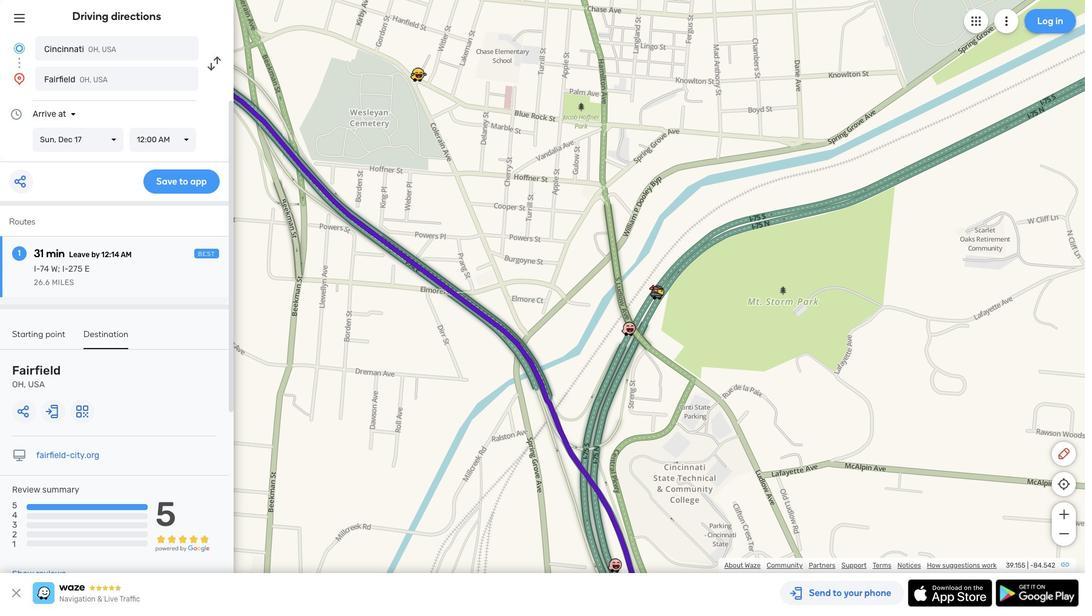Task type: describe. For each thing, give the bounding box(es) containing it.
live
[[104, 595, 118, 604]]

starting point
[[12, 329, 65, 340]]

275
[[68, 264, 83, 274]]

notices
[[898, 562, 921, 570]]

waze
[[745, 562, 761, 570]]

x image
[[9, 586, 24, 601]]

26.6
[[34, 279, 50, 287]]

am inside 31 min leave by 12:14 am
[[121, 251, 132, 259]]

location image
[[12, 71, 27, 86]]

-
[[1031, 562, 1034, 570]]

5 4 3 2 1
[[12, 501, 17, 550]]

2 i- from the left
[[62, 264, 68, 274]]

suggestions
[[943, 562, 981, 570]]

2 vertical spatial usa
[[28, 380, 45, 390]]

destination button
[[84, 329, 129, 349]]

31 min leave by 12:14 am
[[34, 247, 132, 260]]

fairfield-city.org link
[[36, 450, 99, 461]]

notices link
[[898, 562, 921, 570]]

5 for 5 4 3 2 1
[[12, 501, 17, 511]]

12:00 am list box
[[130, 128, 196, 152]]

terms
[[873, 562, 892, 570]]

show
[[12, 569, 34, 579]]

best
[[198, 251, 216, 258]]

pencil image
[[1057, 447, 1072, 461]]

arrive
[[33, 109, 56, 119]]

community link
[[767, 562, 803, 570]]

4
[[12, 511, 17, 521]]

reviews
[[36, 569, 66, 579]]

cincinnati
[[44, 44, 84, 54]]

directions
[[111, 10, 161, 23]]

|
[[1028, 562, 1029, 570]]

1 i- from the left
[[34, 264, 40, 274]]

by
[[91, 251, 100, 259]]

1 vertical spatial usa
[[93, 76, 108, 84]]

terms link
[[873, 562, 892, 570]]

review
[[12, 485, 40, 495]]

am inside list box
[[159, 135, 170, 144]]

how
[[927, 562, 941, 570]]

zoom in image
[[1057, 507, 1072, 522]]

cincinnati oh, usa
[[44, 44, 116, 54]]

0 vertical spatial fairfield oh, usa
[[44, 74, 108, 85]]

starting
[[12, 329, 43, 340]]

oh, inside cincinnati oh, usa
[[88, 45, 100, 54]]

destination
[[84, 329, 129, 340]]

12:00 am
[[137, 135, 170, 144]]

about waze community partners support terms notices how suggestions work
[[725, 562, 997, 570]]

84.542
[[1034, 562, 1056, 570]]

min
[[46, 247, 65, 260]]

starting point button
[[12, 329, 65, 348]]

computer image
[[12, 449, 27, 463]]

1 inside 5 4 3 2 1
[[12, 540, 16, 550]]

current location image
[[12, 41, 27, 56]]

work
[[982, 562, 997, 570]]

1 horizontal spatial 1
[[18, 248, 21, 259]]

5 for 5
[[155, 495, 176, 535]]

fairfield-
[[36, 450, 70, 461]]

usa inside cincinnati oh, usa
[[102, 45, 116, 54]]

about waze link
[[725, 562, 761, 570]]

1 vertical spatial oh,
[[80, 76, 91, 84]]



Task type: vqa. For each thing, say whether or not it's contained in the screenshot.
"1.1"
no



Task type: locate. For each thing, give the bounding box(es) containing it.
driving
[[72, 10, 109, 23]]

am
[[159, 135, 170, 144], [121, 251, 132, 259]]

support link
[[842, 562, 867, 570]]

39.155 | -84.542
[[1006, 562, 1056, 570]]

1 left "31"
[[18, 248, 21, 259]]

fairfield oh, usa down cincinnati oh, usa
[[44, 74, 108, 85]]

17
[[74, 135, 82, 144]]

about
[[725, 562, 744, 570]]

usa
[[102, 45, 116, 54], [93, 76, 108, 84], [28, 380, 45, 390]]

sun,
[[40, 135, 56, 144]]

0 horizontal spatial am
[[121, 251, 132, 259]]

zoom out image
[[1057, 527, 1072, 541]]

partners link
[[809, 562, 836, 570]]

39.155
[[1006, 562, 1026, 570]]

oh, down cincinnati oh, usa
[[80, 76, 91, 84]]

3
[[12, 520, 17, 531]]

support
[[842, 562, 867, 570]]

link image
[[1061, 560, 1070, 570]]

1 horizontal spatial am
[[159, 135, 170, 144]]

i- right 'w;' in the left top of the page
[[62, 264, 68, 274]]

traffic
[[120, 595, 140, 604]]

sun, dec 17 list box
[[33, 128, 124, 152]]

0 vertical spatial fairfield
[[44, 74, 75, 85]]

1 vertical spatial am
[[121, 251, 132, 259]]

fairfield down cincinnati
[[44, 74, 75, 85]]

fairfield oh, usa
[[44, 74, 108, 85], [12, 363, 61, 390]]

i-
[[34, 264, 40, 274], [62, 264, 68, 274]]

74
[[40, 264, 49, 274]]

oh,
[[88, 45, 100, 54], [80, 76, 91, 84], [12, 380, 26, 390]]

miles
[[52, 279, 74, 287]]

0 horizontal spatial i-
[[34, 264, 40, 274]]

i-74 w; i-275 e 26.6 miles
[[34, 264, 90, 287]]

0 horizontal spatial 5
[[12, 501, 17, 511]]

2
[[12, 530, 17, 540]]

oh, down "starting point" button
[[12, 380, 26, 390]]

sun, dec 17
[[40, 135, 82, 144]]

clock image
[[9, 107, 24, 122]]

&
[[97, 595, 102, 604]]

leave
[[69, 251, 90, 259]]

5
[[155, 495, 176, 535], [12, 501, 17, 511]]

city.org
[[70, 450, 99, 461]]

dec
[[58, 135, 72, 144]]

driving directions
[[72, 10, 161, 23]]

usa down driving directions
[[102, 45, 116, 54]]

12:14
[[101, 251, 119, 259]]

navigation & live traffic
[[59, 595, 140, 604]]

0 vertical spatial am
[[159, 135, 170, 144]]

usa down cincinnati oh, usa
[[93, 76, 108, 84]]

fairfield oh, usa down "starting point" button
[[12, 363, 61, 390]]

show reviews
[[12, 569, 66, 579]]

summary
[[42, 485, 79, 495]]

e
[[85, 264, 90, 274]]

1 down 3
[[12, 540, 16, 550]]

0 horizontal spatial 1
[[12, 540, 16, 550]]

1 vertical spatial 1
[[12, 540, 16, 550]]

community
[[767, 562, 803, 570]]

5 inside 5 4 3 2 1
[[12, 501, 17, 511]]

0 vertical spatial 1
[[18, 248, 21, 259]]

1 horizontal spatial 5
[[155, 495, 176, 535]]

arrive at
[[33, 109, 66, 119]]

navigation
[[59, 595, 96, 604]]

how suggestions work link
[[927, 562, 997, 570]]

12:00
[[137, 135, 157, 144]]

0 vertical spatial usa
[[102, 45, 116, 54]]

routes
[[9, 217, 35, 227]]

1 vertical spatial fairfield
[[12, 363, 61, 378]]

w;
[[51, 264, 60, 274]]

1 horizontal spatial i-
[[62, 264, 68, 274]]

point
[[46, 329, 65, 340]]

usa down "starting point" button
[[28, 380, 45, 390]]

fairfield
[[44, 74, 75, 85], [12, 363, 61, 378]]

at
[[58, 109, 66, 119]]

1 vertical spatial fairfield oh, usa
[[12, 363, 61, 390]]

i- up 26.6
[[34, 264, 40, 274]]

2 vertical spatial oh,
[[12, 380, 26, 390]]

partners
[[809, 562, 836, 570]]

am right 12:14
[[121, 251, 132, 259]]

fairfield-city.org
[[36, 450, 99, 461]]

31
[[34, 247, 44, 260]]

am right 12:00
[[159, 135, 170, 144]]

fairfield down "starting point" button
[[12, 363, 61, 378]]

0 vertical spatial oh,
[[88, 45, 100, 54]]

oh, right cincinnati
[[88, 45, 100, 54]]

1
[[18, 248, 21, 259], [12, 540, 16, 550]]

review summary
[[12, 485, 79, 495]]



